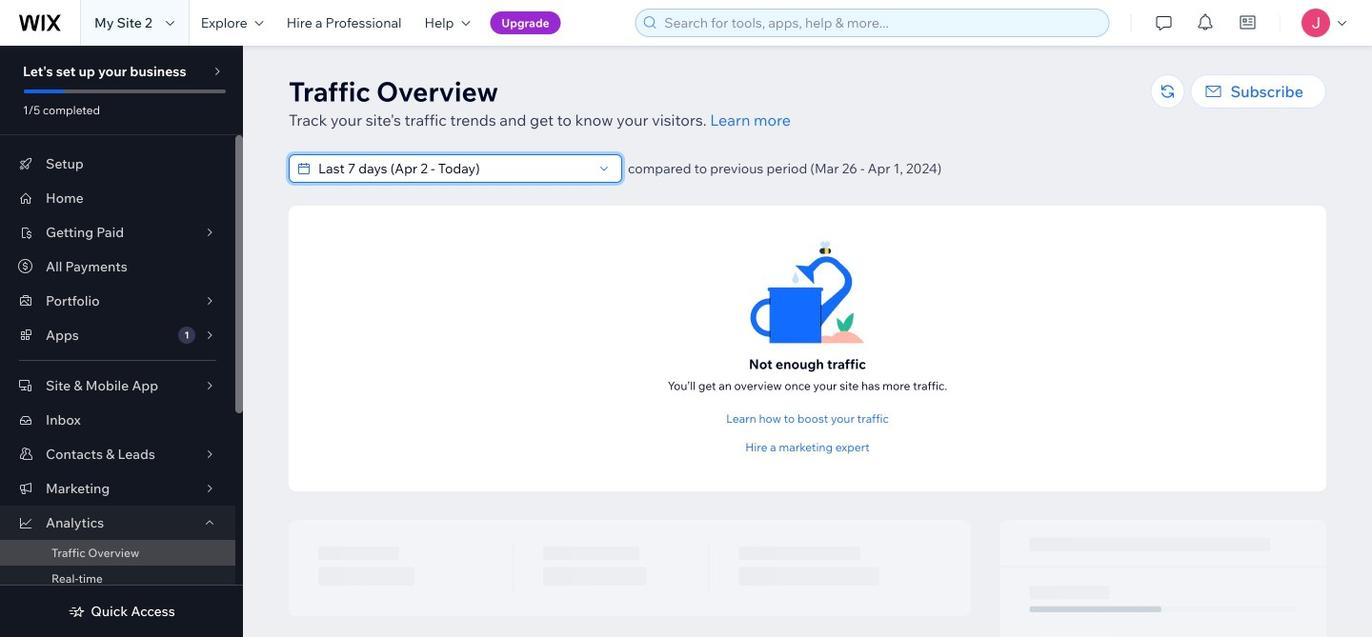Task type: locate. For each thing, give the bounding box(es) containing it.
sidebar element
[[0, 46, 243, 638]]

Search for tools, apps, help & more... field
[[659, 10, 1103, 36]]

None field
[[313, 155, 593, 182]]



Task type: vqa. For each thing, say whether or not it's contained in the screenshot.
"Page Skeleton" image
yes



Task type: describe. For each thing, give the bounding box(es) containing it.
page skeleton image
[[289, 521, 1327, 638]]



